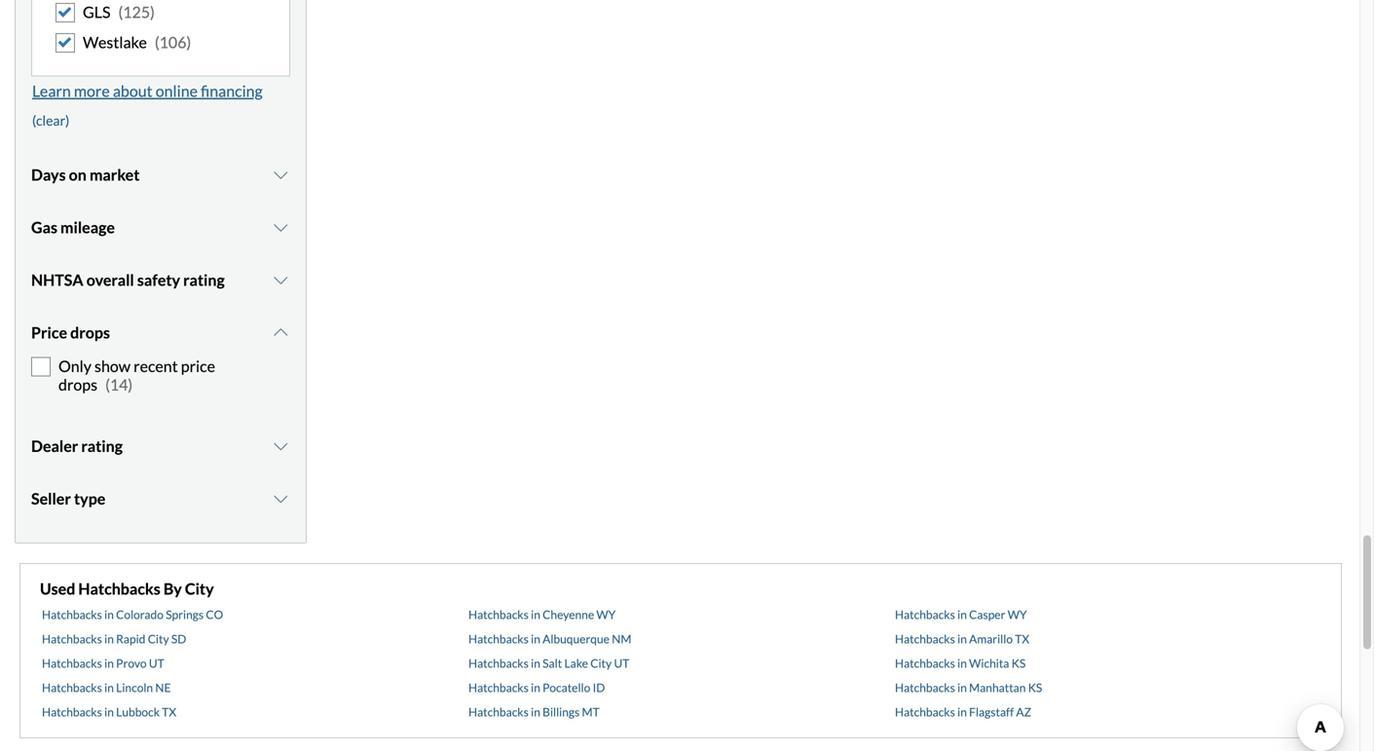 Task type: vqa. For each thing, say whether or not it's contained in the screenshot.
THE THAN
no



Task type: describe. For each thing, give the bounding box(es) containing it.
nhtsa overall safety rating
[[31, 270, 225, 289]]

hatchbacks for hatchbacks in manhattan ks
[[895, 681, 956, 695]]

nhtsa overall safety rating button
[[31, 256, 290, 304]]

hatchbacks for hatchbacks in cheyenne wy
[[469, 607, 529, 622]]

chevron down image for price drops
[[271, 325, 290, 340]]

pocatello
[[543, 681, 591, 695]]

ne
[[155, 681, 171, 695]]

hatchbacks in flagstaff az link
[[895, 705, 1032, 719]]

lincoln
[[116, 681, 153, 695]]

(clear) button
[[31, 106, 71, 135]]

manhattan
[[970, 681, 1026, 695]]

dealer rating button
[[31, 422, 290, 470]]

(14)
[[105, 375, 133, 394]]

tx for hatchbacks in amarillo tx
[[1016, 632, 1030, 646]]

hatchbacks for hatchbacks in rapid city sd
[[42, 632, 102, 646]]

hatchbacks in provo ut link
[[42, 656, 164, 670]]

only
[[58, 357, 92, 376]]

chevron down image for gas mileage
[[271, 220, 290, 235]]

hatchbacks in amarillo tx
[[895, 632, 1030, 646]]

hatchbacks in manhattan ks
[[895, 681, 1043, 695]]

nhtsa
[[31, 270, 83, 289]]

about
[[113, 81, 153, 100]]

hatchbacks for hatchbacks in wichita ks
[[895, 656, 956, 670]]

hatchbacks for hatchbacks in pocatello id
[[469, 681, 529, 695]]

learn more about online financing button
[[31, 76, 264, 106]]

chevron down image for dealer rating
[[271, 438, 290, 454]]

cheyenne
[[543, 607, 594, 622]]

hatchbacks in provo ut
[[42, 656, 164, 670]]

days on market button
[[31, 150, 290, 199]]

more
[[74, 81, 110, 100]]

(clear)
[[32, 112, 70, 128]]

in for pocatello
[[531, 681, 541, 695]]

on
[[69, 165, 87, 184]]

hatchbacks in albuquerque nm link
[[469, 632, 632, 646]]

gas
[[31, 218, 57, 237]]

in for rapid
[[104, 632, 114, 646]]

in for wichita
[[958, 656, 967, 670]]

in for colorado
[[104, 607, 114, 622]]

days on market
[[31, 165, 140, 184]]

hatchbacks for hatchbacks in lincoln ne
[[42, 681, 102, 695]]

(125)
[[118, 2, 155, 21]]

market
[[90, 165, 140, 184]]

learn
[[32, 81, 71, 100]]

price drops
[[31, 323, 110, 342]]

hatchbacks in rapid city sd link
[[42, 632, 186, 646]]

financing
[[201, 81, 263, 100]]

2 horizontal spatial city
[[591, 656, 612, 670]]

hatchbacks in lubbock tx
[[42, 705, 176, 719]]

in for manhattan
[[958, 681, 967, 695]]

springs
[[166, 607, 204, 622]]

chevron down image for nhtsa overall safety rating
[[271, 272, 290, 288]]

only show recent price drops
[[58, 357, 215, 394]]

learn more about online financing
[[32, 81, 263, 100]]

hatchbacks for hatchbacks in colorado springs co
[[42, 607, 102, 622]]

seller type button
[[31, 474, 290, 523]]

dealer
[[31, 436, 78, 455]]

price
[[181, 357, 215, 376]]

hatchbacks in colorado springs co
[[42, 607, 223, 622]]

nm
[[612, 632, 632, 646]]

hatchbacks in salt lake city ut
[[469, 656, 630, 670]]

rating inside dropdown button
[[81, 436, 123, 455]]

tx for hatchbacks in lubbock tx
[[162, 705, 176, 719]]

provo
[[116, 656, 147, 670]]

chevron down image for seller type
[[271, 491, 290, 506]]

gls (125)
[[83, 2, 155, 21]]

hatchbacks in amarillo tx link
[[895, 632, 1030, 646]]

hatchbacks for hatchbacks in salt lake city ut
[[469, 656, 529, 670]]

in for flagstaff
[[958, 705, 967, 719]]

id
[[593, 681, 605, 695]]

hatchbacks in lincoln ne link
[[42, 681, 171, 695]]

seller
[[31, 489, 71, 508]]

hatchbacks for hatchbacks in casper wy
[[895, 607, 956, 622]]

hatchbacks for hatchbacks in provo ut
[[42, 656, 102, 670]]

hatchbacks for hatchbacks in albuquerque nm
[[469, 632, 529, 646]]

hatchbacks for hatchbacks in flagstaff az
[[895, 705, 956, 719]]

hatchbacks in wichita ks link
[[895, 656, 1026, 670]]

co
[[206, 607, 223, 622]]

wy for hatchbacks in casper wy
[[1008, 607, 1028, 622]]

city for by
[[185, 579, 214, 598]]

drops inside price drops dropdown button
[[70, 323, 110, 342]]

in for albuquerque
[[531, 632, 541, 646]]

hatchbacks in cheyenne wy
[[469, 607, 616, 622]]

lubbock
[[116, 705, 160, 719]]

by
[[164, 579, 182, 598]]

show
[[95, 357, 131, 376]]

1 ut from the left
[[149, 656, 164, 670]]

price drops button
[[31, 308, 290, 357]]

hatchbacks in wichita ks
[[895, 656, 1026, 670]]

lake
[[565, 656, 588, 670]]

hatchbacks in lincoln ne
[[42, 681, 171, 695]]



Task type: locate. For each thing, give the bounding box(es) containing it.
az
[[1017, 705, 1032, 719]]

seller type
[[31, 489, 106, 508]]

hatchbacks up hatchbacks in pocatello id
[[469, 656, 529, 670]]

hatchbacks in flagstaff az
[[895, 705, 1032, 719]]

hatchbacks in lubbock tx link
[[42, 705, 176, 719]]

chevron down image inside dealer rating dropdown button
[[271, 438, 290, 454]]

hatchbacks down hatchbacks in lincoln ne link
[[42, 705, 102, 719]]

in left provo
[[104, 656, 114, 670]]

price
[[31, 323, 67, 342]]

ut up ne
[[149, 656, 164, 670]]

4 chevron down image from the top
[[271, 438, 290, 454]]

(106)
[[155, 33, 191, 52]]

in down the hatchbacks in cheyenne wy link
[[531, 632, 541, 646]]

tx down ne
[[162, 705, 176, 719]]

hatchbacks down hatchbacks in wichita ks link
[[895, 681, 956, 695]]

gas mileage
[[31, 218, 115, 237]]

1 vertical spatial chevron down image
[[271, 491, 290, 506]]

0 vertical spatial tx
[[1016, 632, 1030, 646]]

tx
[[1016, 632, 1030, 646], [162, 705, 176, 719]]

in down hatchbacks in manhattan ks
[[958, 705, 967, 719]]

2 chevron down image from the top
[[271, 491, 290, 506]]

1 wy from the left
[[597, 607, 616, 622]]

drops up only
[[70, 323, 110, 342]]

hatchbacks up hatchbacks in lincoln ne in the bottom of the page
[[42, 656, 102, 670]]

ut
[[149, 656, 164, 670], [614, 656, 630, 670]]

colorado
[[116, 607, 164, 622]]

hatchbacks up hatchbacks in billings mt on the left
[[469, 681, 529, 695]]

mt
[[582, 705, 600, 719]]

hatchbacks in casper wy
[[895, 607, 1028, 622]]

rating inside dropdown button
[[183, 270, 225, 289]]

in up hatchbacks in rapid city sd link
[[104, 607, 114, 622]]

in for provo
[[104, 656, 114, 670]]

1 horizontal spatial ks
[[1029, 681, 1043, 695]]

in for billings
[[531, 705, 541, 719]]

hatchbacks down hatchbacks in pocatello id link
[[469, 705, 529, 719]]

days
[[31, 165, 66, 184]]

hatchbacks down hatchbacks in cheyenne wy
[[469, 632, 529, 646]]

1 vertical spatial drops
[[58, 375, 98, 394]]

hatchbacks down 'hatchbacks in provo ut'
[[42, 681, 102, 695]]

casper
[[970, 607, 1006, 622]]

1 vertical spatial rating
[[81, 436, 123, 455]]

1 vertical spatial ks
[[1029, 681, 1043, 695]]

1 vertical spatial city
[[148, 632, 169, 646]]

city
[[185, 579, 214, 598], [148, 632, 169, 646], [591, 656, 612, 670]]

in down hatchbacks in lincoln ne in the bottom of the page
[[104, 705, 114, 719]]

hatchbacks in casper wy link
[[895, 607, 1028, 622]]

flagstaff
[[970, 705, 1014, 719]]

1 horizontal spatial city
[[185, 579, 214, 598]]

city up id
[[591, 656, 612, 670]]

ks up az at the bottom
[[1029, 681, 1043, 695]]

in down hatchbacks in amarillo tx link
[[958, 656, 967, 670]]

hatchbacks in pocatello id
[[469, 681, 605, 695]]

0 vertical spatial drops
[[70, 323, 110, 342]]

wy
[[597, 607, 616, 622], [1008, 607, 1028, 622]]

2 chevron down image from the top
[[271, 272, 290, 288]]

hatchbacks down hatchbacks in manhattan ks link
[[895, 705, 956, 719]]

in down hatchbacks in pocatello id link
[[531, 705, 541, 719]]

city for rapid
[[148, 632, 169, 646]]

salt
[[543, 656, 562, 670]]

ks for hatchbacks in manhattan ks
[[1029, 681, 1043, 695]]

in for salt
[[531, 656, 541, 670]]

1 vertical spatial tx
[[162, 705, 176, 719]]

overall
[[86, 270, 134, 289]]

hatchbacks in billings mt link
[[469, 705, 600, 719]]

1 horizontal spatial ut
[[614, 656, 630, 670]]

1 horizontal spatial rating
[[183, 270, 225, 289]]

hatchbacks in albuquerque nm
[[469, 632, 632, 646]]

hatchbacks down used at left bottom
[[42, 607, 102, 622]]

ks right wichita
[[1012, 656, 1026, 670]]

in for casper
[[958, 607, 967, 622]]

2 vertical spatial city
[[591, 656, 612, 670]]

0 vertical spatial ks
[[1012, 656, 1026, 670]]

ks for hatchbacks in wichita ks
[[1012, 656, 1026, 670]]

wy for hatchbacks in cheyenne wy
[[597, 607, 616, 622]]

in for lubbock
[[104, 705, 114, 719]]

wy right casper
[[1008, 607, 1028, 622]]

hatchbacks up hatchbacks in amarillo tx link
[[895, 607, 956, 622]]

hatchbacks in salt lake city ut link
[[469, 656, 630, 670]]

in up hatchbacks in flagstaff az 'link'
[[958, 681, 967, 695]]

0 horizontal spatial city
[[148, 632, 169, 646]]

ks
[[1012, 656, 1026, 670], [1029, 681, 1043, 695]]

in for amarillo
[[958, 632, 967, 646]]

chevron down image inside seller type dropdown button
[[271, 491, 290, 506]]

dealer rating
[[31, 436, 123, 455]]

in down hatchbacks in casper wy at right bottom
[[958, 632, 967, 646]]

online
[[156, 81, 198, 100]]

drops left (14)
[[58, 375, 98, 394]]

safety
[[137, 270, 180, 289]]

recent
[[134, 357, 178, 376]]

hatchbacks up hatchbacks in colorado springs co link
[[78, 579, 161, 598]]

hatchbacks in cheyenne wy link
[[469, 607, 616, 622]]

2 ut from the left
[[614, 656, 630, 670]]

westlake
[[83, 33, 147, 52]]

westlake (106)
[[83, 33, 191, 52]]

used
[[40, 579, 75, 598]]

city right by
[[185, 579, 214, 598]]

city left "sd"
[[148, 632, 169, 646]]

chevron down image inside price drops dropdown button
[[271, 325, 290, 340]]

in up "hatchbacks in albuquerque nm" link
[[531, 607, 541, 622]]

ut down nm on the left bottom of the page
[[614, 656, 630, 670]]

chevron down image
[[271, 167, 290, 183], [271, 491, 290, 506]]

in up hatchbacks in billings mt on the left
[[531, 681, 541, 695]]

hatchbacks in manhattan ks link
[[895, 681, 1043, 695]]

drops
[[70, 323, 110, 342], [58, 375, 98, 394]]

chevron down image inside the nhtsa overall safety rating dropdown button
[[271, 272, 290, 288]]

0 horizontal spatial ut
[[149, 656, 164, 670]]

rapid
[[116, 632, 146, 646]]

0 horizontal spatial wy
[[597, 607, 616, 622]]

chevron down image inside days on market 'dropdown button'
[[271, 167, 290, 183]]

gls
[[83, 2, 111, 21]]

2 wy from the left
[[1008, 607, 1028, 622]]

hatchbacks down hatchbacks in amarillo tx link
[[895, 656, 956, 670]]

in up hatchbacks in lubbock tx link
[[104, 681, 114, 695]]

hatchbacks in billings mt
[[469, 705, 600, 719]]

hatchbacks in pocatello id link
[[469, 681, 605, 695]]

0 horizontal spatial rating
[[81, 436, 123, 455]]

wy up nm on the left bottom of the page
[[597, 607, 616, 622]]

hatchbacks for hatchbacks in billings mt
[[469, 705, 529, 719]]

1 horizontal spatial wy
[[1008, 607, 1028, 622]]

hatchbacks for hatchbacks in amarillo tx
[[895, 632, 956, 646]]

1 chevron down image from the top
[[271, 220, 290, 235]]

0 horizontal spatial tx
[[162, 705, 176, 719]]

chevron down image for days on market
[[271, 167, 290, 183]]

hatchbacks for hatchbacks in lubbock tx
[[42, 705, 102, 719]]

gas mileage button
[[31, 203, 290, 252]]

3 chevron down image from the top
[[271, 325, 290, 340]]

0 vertical spatial chevron down image
[[271, 167, 290, 183]]

tx right amarillo
[[1016, 632, 1030, 646]]

in for lincoln
[[104, 681, 114, 695]]

1 chevron down image from the top
[[271, 167, 290, 183]]

hatchbacks in rapid city sd
[[42, 632, 186, 646]]

chevron down image
[[271, 220, 290, 235], [271, 272, 290, 288], [271, 325, 290, 340], [271, 438, 290, 454]]

drops inside only show recent price drops
[[58, 375, 98, 394]]

wichita
[[970, 656, 1010, 670]]

hatchbacks
[[78, 579, 161, 598], [42, 607, 102, 622], [469, 607, 529, 622], [895, 607, 956, 622], [42, 632, 102, 646], [469, 632, 529, 646], [895, 632, 956, 646], [42, 656, 102, 670], [469, 656, 529, 670], [895, 656, 956, 670], [42, 681, 102, 695], [469, 681, 529, 695], [895, 681, 956, 695], [42, 705, 102, 719], [469, 705, 529, 719], [895, 705, 956, 719]]

0 horizontal spatial ks
[[1012, 656, 1026, 670]]

mileage
[[60, 218, 115, 237]]

1 horizontal spatial tx
[[1016, 632, 1030, 646]]

sd
[[171, 632, 186, 646]]

used hatchbacks by city
[[40, 579, 214, 598]]

hatchbacks up hatchbacks in wichita ks
[[895, 632, 956, 646]]

in left rapid
[[104, 632, 114, 646]]

in left salt
[[531, 656, 541, 670]]

hatchbacks up "hatchbacks in albuquerque nm" link
[[469, 607, 529, 622]]

in up hatchbacks in amarillo tx link
[[958, 607, 967, 622]]

rating right the safety
[[183, 270, 225, 289]]

amarillo
[[970, 632, 1013, 646]]

chevron down image inside gas mileage "dropdown button"
[[271, 220, 290, 235]]

albuquerque
[[543, 632, 610, 646]]

billings
[[543, 705, 580, 719]]

in for cheyenne
[[531, 607, 541, 622]]

hatchbacks up hatchbacks in provo ut link
[[42, 632, 102, 646]]

0 vertical spatial rating
[[183, 270, 225, 289]]

hatchbacks in colorado springs co link
[[42, 607, 223, 622]]

type
[[74, 489, 106, 508]]

0 vertical spatial city
[[185, 579, 214, 598]]

rating right dealer in the left of the page
[[81, 436, 123, 455]]



